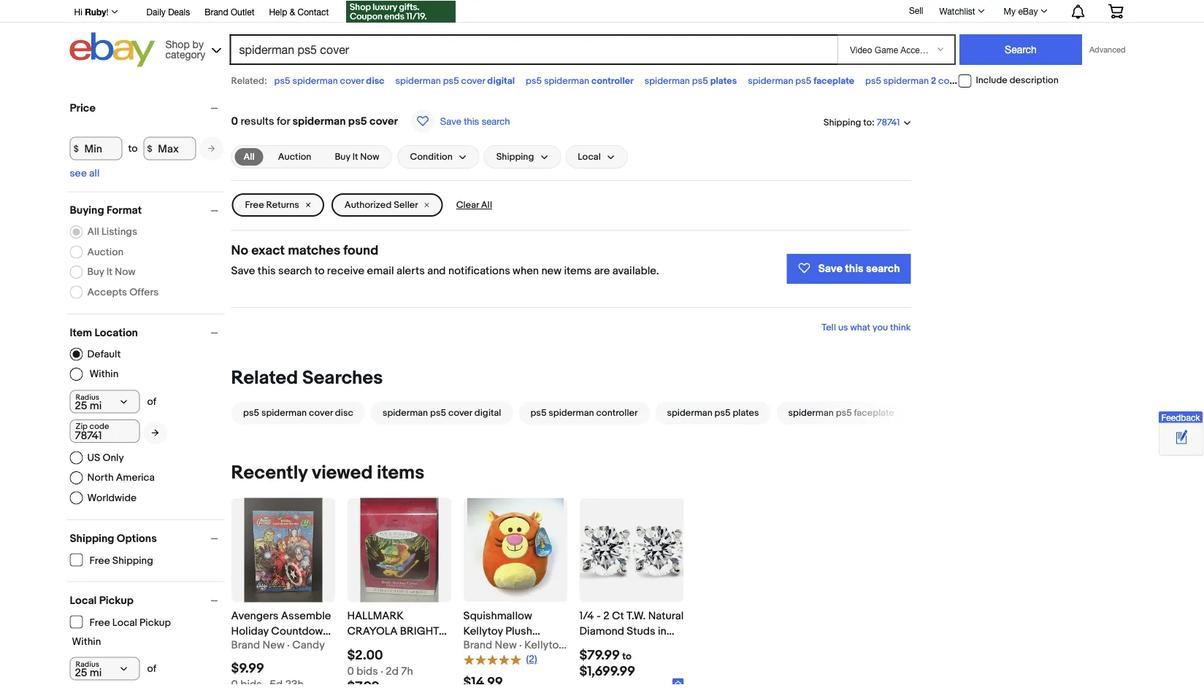 Task type: locate. For each thing, give the bounding box(es) containing it.
2 $ from the left
[[147, 143, 152, 154]]

0 horizontal spatial kellytoy
[[464, 625, 503, 638]]

0 horizontal spatial disc
[[335, 407, 353, 419]]

1 horizontal spatial this
[[464, 115, 479, 127]]

kellytoy up disney
[[464, 625, 503, 638]]

2 vertical spatial local
[[112, 617, 137, 630]]

all link
[[235, 148, 264, 166]]

0 vertical spatial controller
[[592, 75, 634, 87]]

shipping up clear all 'link'
[[497, 151, 534, 163]]

squishmallow kellytoy plush disney winnie the pooh tigger 8" inch nwt new image
[[467, 499, 564, 603]]

shipping to : 78741
[[824, 117, 900, 128]]

1 vertical spatial free
[[89, 555, 110, 568]]

0 vertical spatial candy
[[292, 640, 325, 653]]

auction down for
[[278, 151, 312, 163]]

0 vertical spatial it
[[353, 151, 358, 163]]

found
[[344, 243, 379, 259]]

search down matches
[[278, 265, 312, 278]]

0 vertical spatial now
[[360, 151, 379, 163]]

spiderman
[[293, 75, 338, 87], [396, 75, 441, 87], [544, 75, 590, 87], [645, 75, 690, 87], [748, 75, 794, 87], [884, 75, 929, 87], [992, 75, 1038, 87], [293, 115, 346, 128], [261, 407, 307, 419], [382, 407, 428, 419], [548, 407, 594, 419], [667, 407, 712, 419], [788, 407, 834, 419]]

hi ruby !
[[74, 7, 109, 17]]

1 horizontal spatial items
[[564, 265, 592, 278]]

1 vertical spatial 0
[[347, 666, 354, 679]]

1 vertical spatial now
[[115, 266, 136, 279]]

0 vertical spatial kellytoy
[[464, 625, 503, 638]]

0 horizontal spatial 0
[[231, 115, 238, 128]]

save this search
[[440, 115, 510, 127], [819, 263, 900, 276]]

None submit
[[960, 34, 1083, 65]]

worldwide
[[87, 492, 137, 505]]

all
[[89, 168, 100, 180]]

1 vertical spatial 2
[[604, 610, 610, 623]]

all right clear
[[481, 200, 492, 211]]

0 vertical spatial digital
[[487, 75, 515, 87]]

now up accepts offers
[[115, 266, 136, 279]]

ruby
[[85, 7, 106, 17]]

item
[[70, 327, 92, 340]]

local inside dropdown button
[[578, 151, 601, 163]]

none submit inside shop by category banner
[[960, 34, 1083, 65]]

2 for ct
[[604, 610, 610, 623]]

1 vertical spatial buy
[[87, 266, 104, 279]]

t.w.
[[627, 610, 646, 623]]

free for options
[[89, 555, 110, 568]]

1 horizontal spatial all
[[244, 151, 255, 163]]

save up 'tell'
[[819, 263, 843, 276]]

shipping left :
[[824, 117, 862, 128]]

buy it now up accepts
[[87, 266, 136, 279]]

0 horizontal spatial all
[[87, 226, 99, 238]]

candy
[[292, 640, 325, 653], [281, 656, 313, 669]]

items left are
[[564, 265, 592, 278]]

None text field
[[70, 420, 140, 443]]

0 vertical spatial auction
[[278, 151, 312, 163]]

1 vertical spatial within
[[72, 636, 101, 649]]

advanced
[[1090, 45, 1126, 54]]

search up you
[[866, 263, 900, 276]]

0 vertical spatial plates
[[711, 75, 737, 87]]

save this search button up 'condition' dropdown button
[[407, 109, 515, 134]]

0 horizontal spatial local
[[70, 595, 97, 608]]

save this search button up us
[[787, 254, 911, 284]]

0 horizontal spatial save
[[231, 265, 255, 278]]

0 horizontal spatial brand
[[205, 7, 228, 17]]

1 horizontal spatial local
[[112, 617, 137, 630]]

local right shipping "dropdown button"
[[578, 151, 601, 163]]

1 $ from the left
[[74, 143, 79, 154]]

save inside no exact matches found save this search to receive email alerts and notifications when new items are available.
[[231, 265, 255, 278]]

$ up 'see'
[[74, 143, 79, 154]]

1 new from the left
[[263, 640, 285, 653]]

2 horizontal spatial all
[[481, 200, 492, 211]]

it
[[353, 151, 358, 163], [106, 266, 113, 279]]

1 vertical spatial disc
[[335, 407, 353, 419]]

0 vertical spatial free
[[245, 200, 264, 211]]

2 inside 1/4 - 2 ct t.w. natural diamond studs in 14k white or yellow gold
[[604, 610, 610, 623]]

0 vertical spatial pickup
[[99, 595, 134, 608]]

within down free local pickup link
[[72, 636, 101, 649]]

shipping
[[824, 117, 862, 128], [497, 151, 534, 163], [70, 533, 114, 546], [112, 555, 153, 568]]

0 vertical spatial 2
[[931, 75, 937, 87]]

Maximum Value in $ text field
[[143, 137, 196, 160]]

this up what
[[845, 263, 864, 276]]

1 horizontal spatial buy
[[335, 151, 350, 163]]

and
[[427, 265, 446, 278]]

0 left results
[[231, 115, 238, 128]]

shipping inside "dropdown button"
[[497, 151, 534, 163]]

ps5
[[274, 75, 290, 87], [443, 75, 459, 87], [526, 75, 542, 87], [692, 75, 708, 87], [796, 75, 812, 87], [866, 75, 882, 87], [974, 75, 990, 87], [348, 115, 367, 128], [243, 407, 259, 419], [430, 407, 446, 419], [530, 407, 546, 419], [715, 407, 731, 419], [836, 407, 852, 419]]

new for candy
[[263, 640, 285, 653]]

winnie
[[499, 641, 533, 654]]

save this search up what
[[819, 263, 900, 276]]

0 horizontal spatial new
[[263, 640, 285, 653]]

plates inside spiderman ps5 plates link
[[733, 407, 759, 419]]

email
[[367, 265, 394, 278]]

this up 'condition' dropdown button
[[464, 115, 479, 127]]

shipping button
[[484, 145, 561, 169]]

2 new from the left
[[495, 640, 517, 653]]

1 vertical spatial faceplate
[[854, 407, 894, 419]]

brand down holiday
[[231, 640, 260, 653]]

brand inside the account navigation
[[205, 7, 228, 17]]

now up authorized
[[360, 151, 379, 163]]

brand left outlet
[[205, 7, 228, 17]]

all down results
[[244, 151, 255, 163]]

all down buying
[[87, 226, 99, 238]]

item location button
[[70, 327, 225, 340]]

kellytoy up inch on the bottom
[[525, 640, 564, 653]]

hallmark crayola bright sledding colors #10 series 1998 christmas ornaments image
[[360, 499, 439, 603]]

my
[[1004, 6, 1016, 16]]

of for pickup
[[147, 663, 157, 676]]

new
[[490, 671, 514, 685]]

shipping inside shipping to : 78741
[[824, 117, 862, 128]]

countdown
[[271, 625, 329, 638]]

All selected text field
[[244, 150, 255, 164]]

the
[[536, 641, 554, 654]]

shop by category banner
[[66, 0, 1135, 71]]

spiderman ps5 faceplate link
[[777, 401, 912, 425]]

free down shipping options
[[89, 555, 110, 568]]

14k
[[580, 641, 596, 654]]

auction down all listings at the left top of page
[[87, 246, 123, 258]]

this
[[464, 115, 479, 127], [845, 263, 864, 276], [258, 265, 276, 278]]

buy up accepts
[[87, 266, 104, 279]]

0 horizontal spatial 2
[[604, 610, 610, 623]]

avengers
[[231, 610, 279, 623]]

ps5 spiderman cover disc
[[274, 75, 385, 87], [243, 407, 353, 419]]

$ down price dropdown button
[[147, 143, 152, 154]]

avengers assemble holiday countdown calendar unopened frankford candy marvel image
[[244, 499, 323, 603]]

0 vertical spatial items
[[564, 265, 592, 278]]

unopened
[[279, 641, 331, 654]]

0 horizontal spatial save this search button
[[407, 109, 515, 134]]

0 vertical spatial of
[[147, 396, 157, 408]]

0 left bids
[[347, 666, 354, 679]]

0 vertical spatial spiderman ps5 faceplate
[[748, 75, 855, 87]]

2 of from the top
[[147, 663, 157, 676]]

brand for brand outlet
[[205, 7, 228, 17]]

1 horizontal spatial buy it now
[[335, 151, 379, 163]]

2 horizontal spatial local
[[578, 151, 601, 163]]

2 vertical spatial all
[[87, 226, 99, 238]]

1 vertical spatial candy
[[281, 656, 313, 669]]

1 horizontal spatial kellytoy
[[525, 640, 564, 653]]

items right viewed
[[377, 462, 425, 485]]

search
[[482, 115, 510, 127], [866, 263, 900, 276], [278, 265, 312, 278]]

pickup up free local pickup link
[[99, 595, 134, 608]]

it inside 'link'
[[353, 151, 358, 163]]

1 vertical spatial pickup
[[140, 617, 171, 630]]

1 vertical spatial save this search
[[819, 263, 900, 276]]

disc inside main content
[[335, 407, 353, 419]]

!
[[106, 7, 109, 17]]

deals
[[168, 7, 190, 17]]

1 vertical spatial all
[[481, 200, 492, 211]]

frankford
[[231, 656, 278, 669]]

pickup down local pickup dropdown button
[[140, 617, 171, 630]]

of for location
[[147, 396, 157, 408]]

kellytoy inside squishmallow kellytoy plush disney winnie the pooh tigger 8" inch nwt new
[[464, 625, 503, 638]]

buy down 0 results for spiderman ps5 cover
[[335, 151, 350, 163]]

inch
[[538, 656, 559, 669]]

free left 'returns' in the top left of the page
[[245, 200, 264, 211]]

0 vertical spatial save this search
[[440, 115, 510, 127]]

category
[[165, 48, 205, 60]]

candy down unopened
[[281, 656, 313, 669]]

include
[[976, 75, 1008, 86]]

1 vertical spatial plates
[[733, 407, 759, 419]]

1 horizontal spatial $
[[147, 143, 152, 154]]

0 vertical spatial local
[[578, 151, 601, 163]]

local down local pickup dropdown button
[[112, 617, 137, 630]]

shipping options button
[[70, 533, 225, 546]]

ps5 spiderman cover disc down related searches
[[243, 407, 353, 419]]

8"
[[526, 656, 536, 669]]

local
[[578, 151, 601, 163], [70, 595, 97, 608], [112, 617, 137, 630]]

1 vertical spatial it
[[106, 266, 113, 279]]

spiderman ps5 faceplate
[[748, 75, 855, 87], [788, 407, 894, 419]]

cover
[[340, 75, 364, 87], [461, 75, 485, 87], [939, 75, 963, 87], [1040, 75, 1064, 87], [370, 115, 398, 128], [309, 407, 333, 419], [448, 407, 472, 419]]

default link
[[70, 348, 121, 361]]

free for pickup
[[89, 617, 110, 630]]

0 horizontal spatial items
[[377, 462, 425, 485]]

local up free local pickup link
[[70, 595, 97, 608]]

1 vertical spatial controller
[[596, 407, 638, 419]]

1 horizontal spatial search
[[482, 115, 510, 127]]

1 vertical spatial of
[[147, 663, 157, 676]]

us
[[87, 452, 100, 464]]

daily deals link
[[147, 4, 190, 20]]

all for all listings
[[87, 226, 99, 238]]

buy inside 'link'
[[335, 151, 350, 163]]

buy it now link
[[326, 148, 388, 166]]

1 of from the top
[[147, 396, 157, 408]]

to inside no exact matches found save this search to receive email alerts and notifications when new items are available.
[[315, 265, 325, 278]]

new for kellytoy
[[495, 640, 517, 653]]

main content
[[231, 94, 912, 686]]

worldwide link
[[70, 492, 137, 505]]

1 vertical spatial buy it now
[[87, 266, 136, 279]]

accepts
[[87, 286, 127, 299]]

1 horizontal spatial new
[[495, 640, 517, 653]]

brand for brand new · candy
[[231, 640, 260, 653]]

disc
[[366, 75, 385, 87], [335, 407, 353, 419]]

clear
[[456, 200, 479, 211]]

of up apply within filter "icon"
[[147, 396, 157, 408]]

brand outlet
[[205, 7, 255, 17]]

save up 'condition' dropdown button
[[440, 115, 462, 127]]

are
[[594, 265, 610, 278]]

:
[[872, 117, 875, 128]]

free shipping link
[[70, 554, 154, 568]]

1 horizontal spatial auction
[[278, 151, 312, 163]]

1 vertical spatial local
[[70, 595, 97, 608]]

this down exact
[[258, 265, 276, 278]]

of down free local pickup
[[147, 663, 157, 676]]

avengers assemble holiday countdown calendar unopened frankford candy marvel heading
[[231, 610, 331, 685]]

free inside main content
[[245, 200, 264, 211]]

sledding
[[347, 641, 400, 654]]

for
[[277, 115, 290, 128]]

0 horizontal spatial $
[[74, 143, 79, 154]]

related searches
[[231, 367, 383, 390]]

brand up the pooh
[[464, 640, 492, 653]]

ct
[[612, 610, 624, 623]]

free shipping
[[89, 555, 153, 568]]

2 vertical spatial free
[[89, 617, 110, 630]]

all
[[244, 151, 255, 163], [481, 200, 492, 211], [87, 226, 99, 238]]

$2.00
[[347, 648, 383, 664]]

sell
[[909, 5, 924, 15]]

it up accepts
[[106, 266, 113, 279]]

to inside $79.99 to $1,699.99
[[623, 651, 632, 663]]

0 horizontal spatial save this search
[[440, 115, 510, 127]]

free down local pickup on the left of the page
[[89, 617, 110, 630]]

$ for minimum value in $ text box
[[74, 143, 79, 154]]

0 horizontal spatial this
[[258, 265, 276, 278]]

disc up 0 results for spiderman ps5 cover
[[366, 75, 385, 87]]

1 vertical spatial items
[[377, 462, 425, 485]]

within down 'default'
[[89, 369, 119, 381]]

shipping up free shipping link
[[70, 533, 114, 546]]

1 horizontal spatial now
[[360, 151, 379, 163]]

2 horizontal spatial this
[[845, 263, 864, 276]]

#10
[[347, 656, 365, 669]]

brand
[[205, 7, 228, 17], [231, 640, 260, 653], [464, 640, 492, 653]]

save down no
[[231, 265, 255, 278]]

buy it now up authorized
[[335, 151, 379, 163]]

now
[[360, 151, 379, 163], [115, 266, 136, 279]]

spiderman ps5 cover digital
[[396, 75, 515, 87], [382, 407, 501, 419]]

disc down searches
[[335, 407, 353, 419]]

local for local pickup
[[70, 595, 97, 608]]

related:
[[231, 75, 267, 87]]

search up shipping "dropdown button"
[[482, 115, 510, 127]]

north america
[[87, 472, 155, 485]]

avengers assemble holiday countdown calendar unopened frankford candy marvel link
[[231, 609, 336, 685]]

0 vertical spatial buy it now
[[335, 151, 379, 163]]

save
[[440, 115, 462, 127], [819, 263, 843, 276], [231, 265, 255, 278]]

1 vertical spatial auction
[[87, 246, 123, 258]]

free returns link
[[232, 194, 324, 217]]

2 left include
[[931, 75, 937, 87]]

marvel
[[231, 671, 265, 685]]

1 horizontal spatial disc
[[366, 75, 385, 87]]

now inside 'link'
[[360, 151, 379, 163]]

0
[[231, 115, 238, 128], [347, 666, 354, 679]]

my ebay link
[[996, 2, 1055, 20]]

get the coupon image
[[346, 1, 456, 23]]

help & contact link
[[269, 4, 329, 20]]

1 horizontal spatial brand
[[231, 640, 260, 653]]

save this search for save this search button to the top
[[440, 115, 510, 127]]

2 right "-"
[[604, 610, 610, 623]]

save this search up 'condition' dropdown button
[[440, 115, 510, 127]]

1 horizontal spatial 0
[[347, 666, 354, 679]]

0 vertical spatial save this search button
[[407, 109, 515, 134]]

2 horizontal spatial brand
[[464, 640, 492, 653]]

all inside 'link'
[[481, 200, 492, 211]]

this for save this search button to the top
[[464, 115, 479, 127]]

7h
[[401, 666, 413, 679]]

to inside shipping to : 78741
[[864, 117, 872, 128]]

1 vertical spatial spiderman ps5 cover digital
[[382, 407, 501, 419]]

0 vertical spatial buy
[[335, 151, 350, 163]]

it up authorized
[[353, 151, 358, 163]]

save this search button
[[407, 109, 515, 134], [787, 254, 911, 284]]

ps5 spiderman cover disc up 0 results for spiderman ps5 cover
[[274, 75, 385, 87]]

1 horizontal spatial it
[[353, 151, 358, 163]]

0 vertical spatial faceplate
[[814, 75, 855, 87]]

0 horizontal spatial auction
[[87, 246, 123, 258]]

candy down the countdown
[[292, 640, 325, 653]]

0 vertical spatial all
[[244, 151, 255, 163]]



Task type: describe. For each thing, give the bounding box(es) containing it.
no
[[231, 243, 249, 259]]

$2.00 0 bids · 2d 7h
[[347, 648, 413, 679]]

see
[[70, 168, 87, 180]]

notifications
[[448, 265, 510, 278]]

this for rightmost save this search button
[[845, 263, 864, 276]]

pooh
[[464, 656, 489, 669]]

squishmallow kellytoy plush disney winnie the pooh tigger 8" inch nwt new heading
[[464, 610, 559, 685]]

available.
[[613, 265, 659, 278]]

returns
[[266, 200, 299, 211]]

all for all
[[244, 151, 255, 163]]

you
[[873, 322, 888, 333]]

listings
[[102, 226, 137, 238]]

recently viewed items
[[231, 462, 425, 485]]

natural
[[649, 610, 684, 623]]

Minimum Value in $ text field
[[70, 137, 122, 160]]

us
[[839, 322, 849, 333]]

1/4 - 2 ct t.w. natural diamond studs in 14k white or yellow gold image
[[580, 499, 684, 603]]

bright
[[400, 625, 439, 638]]

ebay
[[1019, 6, 1038, 16]]

condition button
[[398, 145, 480, 169]]

help & contact
[[269, 7, 329, 17]]

my ebay
[[1004, 6, 1038, 16]]

studs
[[627, 625, 656, 638]]

1 vertical spatial ps5 spiderman controller
[[530, 407, 638, 419]]

clear all
[[456, 200, 492, 211]]

1 vertical spatial ps5 spiderman cover disc
[[243, 407, 353, 419]]

0 vertical spatial ps5 spiderman controller
[[526, 75, 634, 87]]

or
[[629, 641, 639, 654]]

$1,699.99
[[580, 664, 636, 680]]

1 vertical spatial digital
[[474, 407, 501, 419]]

$79.99
[[580, 648, 620, 664]]

description
[[1010, 75, 1059, 86]]

2d
[[386, 666, 399, 679]]

brand new · candy
[[231, 640, 325, 653]]

brand new · kellytoy · size:small (6-14 in)
[[464, 640, 663, 653]]

account navigation
[[66, 0, 1135, 24]]

ps5 spiderman 2 cover
[[866, 75, 963, 87]]

1 horizontal spatial pickup
[[140, 617, 171, 630]]

only
[[103, 452, 124, 464]]

daily
[[147, 7, 166, 17]]

contact
[[298, 7, 329, 17]]

nwt
[[464, 671, 487, 685]]

0 horizontal spatial pickup
[[99, 595, 134, 608]]

Search for anything text field
[[232, 36, 835, 64]]

buying format
[[70, 204, 142, 217]]

help
[[269, 7, 287, 17]]

$79.99 to $1,699.99
[[580, 648, 636, 680]]

save this search for rightmost save this search button
[[819, 263, 900, 276]]

0 vertical spatial within
[[89, 369, 119, 381]]

0 inside "$2.00 0 bids · 2d 7h"
[[347, 666, 354, 679]]

tell us what you think
[[822, 322, 911, 333]]

shop
[[165, 38, 190, 50]]

location
[[95, 327, 138, 340]]

see all button
[[70, 168, 100, 180]]

free returns
[[245, 200, 299, 211]]

search inside no exact matches found save this search to receive email alerts and notifications when new items are available.
[[278, 265, 312, 278]]

(2)
[[526, 654, 537, 667]]

candy inside avengers assemble holiday countdown calendar unopened frankford candy marvel
[[281, 656, 313, 669]]

1/4 - 2 ct t.w. natural diamond studs in 14k white or yellow gold
[[580, 610, 684, 669]]

(2) link
[[464, 654, 537, 667]]

0 horizontal spatial buy
[[87, 266, 104, 279]]

receive
[[327, 265, 365, 278]]

&
[[290, 7, 295, 17]]

2 horizontal spatial save
[[819, 263, 843, 276]]

1 horizontal spatial save
[[440, 115, 462, 127]]

· inside "$2.00 0 bids · 2d 7h"
[[381, 666, 383, 679]]

items inside no exact matches found save this search to receive email alerts and notifications when new items are available.
[[564, 265, 592, 278]]

item location
[[70, 327, 138, 340]]

shipping for shipping
[[497, 151, 534, 163]]

size:small
[[572, 640, 623, 653]]

brand for brand new · kellytoy · size:small (6-14 in)
[[464, 640, 492, 653]]

0 horizontal spatial it
[[106, 266, 113, 279]]

white
[[598, 641, 627, 654]]

0 horizontal spatial now
[[115, 266, 136, 279]]

related
[[231, 367, 298, 390]]

1/4 - 2 ct t.w. natural diamond studs in 14k white or yellow gold link
[[580, 609, 684, 669]]

0 vertical spatial ps5 spiderman cover disc
[[274, 75, 385, 87]]

alerts
[[397, 265, 425, 278]]

1/4
[[580, 610, 594, 623]]

-
[[597, 610, 601, 623]]

1 horizontal spatial save this search button
[[787, 254, 911, 284]]

north america link
[[70, 472, 155, 485]]

1 vertical spatial spiderman ps5 plates
[[667, 407, 759, 419]]

this inside no exact matches found save this search to receive email alerts and notifications when new items are available.
[[258, 265, 276, 278]]

0 vertical spatial 0
[[231, 115, 238, 128]]

viewed
[[312, 462, 373, 485]]

plush
[[506, 625, 532, 638]]

by
[[193, 38, 204, 50]]

14
[[639, 640, 649, 653]]

include description
[[976, 75, 1059, 86]]

price
[[70, 102, 96, 115]]

1/4 - 2 ct t.w. natural diamond studs in 14k white or yellow gold heading
[[580, 610, 684, 669]]

hallmark crayola bright sledding colors #10 series 1998 chris heading
[[347, 610, 447, 686]]

us only
[[87, 452, 124, 464]]

seller
[[394, 200, 418, 211]]

free local pickup
[[89, 617, 171, 630]]

local pickup
[[70, 595, 134, 608]]

0 vertical spatial disc
[[366, 75, 385, 87]]

$ for maximum value in $ text box
[[147, 143, 152, 154]]

in)
[[652, 640, 663, 653]]

when
[[513, 265, 539, 278]]

0 vertical spatial spiderman ps5 cover digital
[[396, 75, 515, 87]]

1 vertical spatial spiderman ps5 faceplate
[[788, 407, 894, 419]]

main content containing related searches
[[231, 94, 912, 686]]

ps5 spiderman cover disc link
[[231, 401, 371, 425]]

$9.99
[[231, 662, 264, 678]]

0 horizontal spatial buy it now
[[87, 266, 136, 279]]

1 vertical spatial kellytoy
[[525, 640, 564, 653]]

spiderman ps5 plates link
[[655, 401, 777, 425]]

local button
[[566, 145, 628, 169]]

calendar
[[231, 641, 276, 654]]

free local pickup link
[[70, 616, 172, 630]]

shipping down options
[[112, 555, 153, 568]]

watchlist link
[[932, 2, 992, 20]]

north
[[87, 472, 114, 485]]

78741
[[877, 117, 900, 128]]

america
[[116, 472, 155, 485]]

colors
[[403, 641, 447, 654]]

hallmark crayola bright sledding colors #10 series 1998 chris link
[[347, 609, 452, 686]]

options
[[117, 533, 157, 546]]

apply within filter image
[[152, 429, 159, 438]]

your shopping cart image
[[1108, 4, 1125, 18]]

2 horizontal spatial search
[[866, 263, 900, 276]]

shipping for shipping to : 78741
[[824, 117, 862, 128]]

feedback
[[1162, 413, 1201, 423]]

2 for cover
[[931, 75, 937, 87]]

shipping for shipping options
[[70, 533, 114, 546]]

squishmallow kellytoy plush disney winnie the pooh tigger 8" inch nwt new link
[[464, 609, 568, 685]]

default
[[87, 348, 121, 361]]

0 results for spiderman ps5 cover
[[231, 115, 398, 128]]

tigger
[[492, 656, 523, 669]]

buy it now inside 'link'
[[335, 151, 379, 163]]

no exact matches found save this search to receive email alerts and notifications when new items are available.
[[231, 243, 659, 278]]

0 vertical spatial spiderman ps5 plates
[[645, 75, 737, 87]]

local for local
[[578, 151, 601, 163]]



Task type: vqa. For each thing, say whether or not it's contained in the screenshot.
the bottom SELLER HUB ORDERS DOWNLOAD REPORT
no



